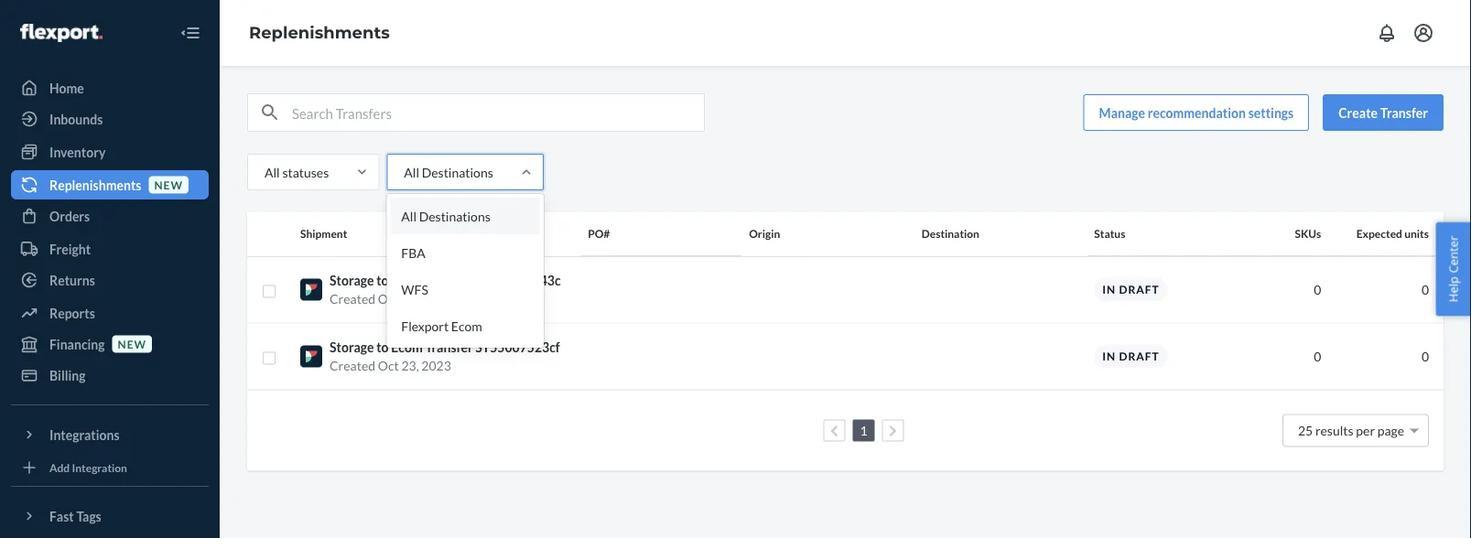 Task type: describe. For each thing, give the bounding box(es) containing it.
expected
[[1357, 227, 1403, 241]]

in draft for st55007523cf
[[1103, 350, 1160, 363]]

destination
[[922, 227, 980, 241]]

freight link
[[11, 234, 209, 264]]

2023 for st55007523cf
[[422, 358, 451, 374]]

storage to ecom transfer st55007523cf created oct 23, 2023
[[330, 340, 560, 374]]

1 vertical spatial destinations
[[419, 208, 491, 224]]

manage
[[1100, 105, 1146, 120]]

center
[[1446, 236, 1462, 274]]

integrations
[[49, 427, 120, 443]]

storage for storage to ecom transfer st55007523cf
[[330, 340, 374, 355]]

settings
[[1249, 105, 1294, 120]]

add
[[49, 461, 70, 474]]

storage for storage to ecom transfer st3e7baa943c
[[330, 273, 374, 288]]

ecom for st3e7baa943c
[[391, 273, 423, 288]]

reports
[[49, 305, 95, 321]]

1
[[860, 423, 868, 439]]

oct for storage to ecom transfer st55007523cf created oct 23, 2023
[[378, 358, 399, 374]]

0 vertical spatial all destinations
[[404, 164, 493, 180]]

flexport ecom
[[401, 318, 482, 334]]

recommendation
[[1148, 105, 1246, 120]]

transfer for st55007523cf
[[425, 340, 473, 355]]

25 results per page option
[[1299, 423, 1405, 439]]

created for storage to ecom transfer st55007523cf created oct 23, 2023
[[330, 358, 376, 374]]

23, for st3e7baa943c
[[401, 291, 419, 307]]

23, for st55007523cf
[[401, 358, 419, 374]]

flexport
[[401, 318, 449, 334]]

chevron right image
[[889, 425, 897, 438]]

help center
[[1446, 236, 1462, 303]]

financing
[[49, 337, 105, 352]]

integrations button
[[11, 420, 209, 450]]

manage recommendation settings button
[[1084, 94, 1310, 131]]

home link
[[11, 73, 209, 103]]

fba
[[401, 245, 426, 261]]

draft for storage to ecom transfer st55007523cf
[[1120, 350, 1160, 363]]

25
[[1299, 423, 1313, 439]]

help
[[1446, 277, 1462, 303]]

help center button
[[1436, 222, 1472, 316]]

returns
[[49, 272, 95, 288]]

new for replenishments
[[154, 178, 183, 191]]

integration
[[72, 461, 127, 474]]

orders
[[49, 208, 90, 224]]

in for storage to ecom transfer st55007523cf
[[1103, 350, 1117, 363]]

home
[[49, 80, 84, 96]]

1 vertical spatial all destinations
[[401, 208, 491, 224]]

freight
[[49, 241, 91, 257]]

draft for storage to ecom transfer st3e7baa943c
[[1120, 283, 1160, 296]]

tags
[[76, 509, 101, 524]]

returns link
[[11, 266, 209, 295]]

open account menu image
[[1413, 22, 1435, 44]]

chevron left image
[[831, 425, 839, 438]]

page
[[1378, 423, 1405, 439]]

square image for storage to ecom transfer st55007523cf
[[262, 351, 277, 366]]

st55007523cf
[[476, 340, 560, 355]]

oct for storage to ecom transfer st3e7baa943c created oct 23, 2023
[[378, 291, 399, 307]]

inventory link
[[11, 137, 209, 167]]

2023 for st3e7baa943c
[[422, 291, 451, 307]]

to for storage to ecom transfer st3e7baa943c created oct 23, 2023
[[377, 273, 389, 288]]

orders link
[[11, 201, 209, 231]]

po#
[[588, 227, 610, 241]]

reports link
[[11, 299, 209, 328]]

skus
[[1295, 227, 1322, 241]]

storage to ecom transfer st3e7baa943c created oct 23, 2023
[[330, 273, 561, 307]]

flexport logo image
[[20, 24, 102, 42]]

in for storage to ecom transfer st3e7baa943c
[[1103, 283, 1117, 296]]



Task type: locate. For each thing, give the bounding box(es) containing it.
0 vertical spatial transfer
[[1381, 105, 1429, 120]]

new down reports link
[[118, 337, 147, 351]]

2 23, from the top
[[401, 358, 419, 374]]

shipment
[[300, 227, 347, 241]]

1 vertical spatial square image
[[262, 351, 277, 366]]

2023 inside "storage to ecom transfer st3e7baa943c created oct 23, 2023"
[[422, 291, 451, 307]]

all
[[265, 164, 280, 180], [404, 164, 419, 180], [401, 208, 417, 224]]

2023 up flexport ecom
[[422, 291, 451, 307]]

0
[[1314, 282, 1322, 298], [1422, 282, 1430, 298], [1314, 349, 1322, 365], [1422, 349, 1430, 365]]

fast tags button
[[11, 502, 209, 531]]

2 2023 from the top
[[422, 358, 451, 374]]

1 vertical spatial ecom
[[451, 318, 482, 334]]

transfer inside storage to ecom transfer st55007523cf created oct 23, 2023
[[425, 340, 473, 355]]

1 vertical spatial storage
[[330, 340, 374, 355]]

2 created from the top
[[330, 358, 376, 374]]

billing link
[[11, 361, 209, 390]]

23, down flexport
[[401, 358, 419, 374]]

transfer
[[1381, 105, 1429, 120], [425, 273, 473, 288], [425, 340, 473, 355]]

2 square image from the top
[[262, 351, 277, 366]]

created inside "storage to ecom transfer st3e7baa943c created oct 23, 2023"
[[330, 291, 376, 307]]

1 to from the top
[[377, 273, 389, 288]]

1 vertical spatial new
[[118, 337, 147, 351]]

0 vertical spatial 2023
[[422, 291, 451, 307]]

storage
[[330, 273, 374, 288], [330, 340, 374, 355]]

2 storage from the top
[[330, 340, 374, 355]]

transfer inside "storage to ecom transfer st3e7baa943c created oct 23, 2023"
[[425, 273, 473, 288]]

per
[[1357, 423, 1376, 439]]

23, inside "storage to ecom transfer st3e7baa943c created oct 23, 2023"
[[401, 291, 419, 307]]

transfer for st3e7baa943c
[[425, 273, 473, 288]]

0 vertical spatial new
[[154, 178, 183, 191]]

23,
[[401, 291, 419, 307], [401, 358, 419, 374]]

manage recommendation settings link
[[1084, 94, 1310, 131]]

0 horizontal spatial new
[[118, 337, 147, 351]]

1 vertical spatial transfer
[[425, 273, 473, 288]]

1 in draft from the top
[[1103, 283, 1160, 296]]

destinations up the 'fba'
[[419, 208, 491, 224]]

0 vertical spatial square image
[[262, 284, 277, 299]]

new up orders link
[[154, 178, 183, 191]]

2 in draft from the top
[[1103, 350, 1160, 363]]

0 vertical spatial storage
[[330, 273, 374, 288]]

st3e7baa943c
[[476, 273, 561, 288]]

1 vertical spatial 23,
[[401, 358, 419, 374]]

0 vertical spatial ecom
[[391, 273, 423, 288]]

2 oct from the top
[[378, 358, 399, 374]]

fast
[[49, 509, 74, 524]]

all destinations down search transfers text box
[[404, 164, 493, 180]]

created inside storage to ecom transfer st55007523cf created oct 23, 2023
[[330, 358, 376, 374]]

ecom up storage to ecom transfer st55007523cf created oct 23, 2023
[[451, 318, 482, 334]]

inventory
[[49, 144, 106, 160]]

1 horizontal spatial replenishments
[[249, 23, 390, 43]]

1 vertical spatial in draft
[[1103, 350, 1160, 363]]

statuses
[[282, 164, 329, 180]]

all statuses
[[265, 164, 329, 180]]

transfer down the 'fba'
[[425, 273, 473, 288]]

1 link
[[857, 423, 871, 439]]

all destinations
[[404, 164, 493, 180], [401, 208, 491, 224]]

2 vertical spatial transfer
[[425, 340, 473, 355]]

fast tags
[[49, 509, 101, 524]]

ecom inside "storage to ecom transfer st3e7baa943c created oct 23, 2023"
[[391, 273, 423, 288]]

0 vertical spatial in draft
[[1103, 283, 1160, 296]]

manage recommendation settings
[[1100, 105, 1294, 120]]

to
[[377, 273, 389, 288], [377, 340, 389, 355]]

to down "storage to ecom transfer st3e7baa943c created oct 23, 2023"
[[377, 340, 389, 355]]

in draft for st3e7baa943c
[[1103, 283, 1160, 296]]

draft
[[1120, 283, 1160, 296], [1120, 350, 1160, 363]]

0 vertical spatial draft
[[1120, 283, 1160, 296]]

units
[[1405, 227, 1430, 241]]

replenishments link
[[249, 23, 390, 43]]

create transfer link
[[1324, 94, 1444, 131]]

1 vertical spatial to
[[377, 340, 389, 355]]

origin
[[749, 227, 781, 241]]

to for storage to ecom transfer st55007523cf created oct 23, 2023
[[377, 340, 389, 355]]

1 vertical spatial in
[[1103, 350, 1117, 363]]

0 vertical spatial destinations
[[422, 164, 493, 180]]

0 vertical spatial replenishments
[[249, 23, 390, 43]]

1 vertical spatial 2023
[[422, 358, 451, 374]]

2 to from the top
[[377, 340, 389, 355]]

inbounds link
[[11, 104, 209, 134]]

1 vertical spatial oct
[[378, 358, 399, 374]]

0 vertical spatial oct
[[378, 291, 399, 307]]

0 horizontal spatial replenishments
[[49, 177, 141, 193]]

add integration link
[[11, 457, 209, 479]]

to left wfs
[[377, 273, 389, 288]]

wfs
[[401, 282, 429, 297]]

open notifications image
[[1376, 22, 1398, 44]]

expected units
[[1357, 227, 1430, 241]]

results
[[1316, 423, 1354, 439]]

close navigation image
[[180, 22, 201, 44]]

add integration
[[49, 461, 127, 474]]

ecom inside storage to ecom transfer st55007523cf created oct 23, 2023
[[391, 340, 423, 355]]

destinations down search transfers text box
[[422, 164, 493, 180]]

23, up flexport
[[401, 291, 419, 307]]

1 square image from the top
[[262, 284, 277, 299]]

ecom for st55007523cf
[[391, 340, 423, 355]]

new for financing
[[118, 337, 147, 351]]

2023 down flexport ecom
[[422, 358, 451, 374]]

ecom down the 'fba'
[[391, 273, 423, 288]]

1 2023 from the top
[[422, 291, 451, 307]]

0 vertical spatial 23,
[[401, 291, 419, 307]]

inbounds
[[49, 111, 103, 127]]

status
[[1095, 227, 1126, 241]]

2023 inside storage to ecom transfer st55007523cf created oct 23, 2023
[[422, 358, 451, 374]]

created
[[330, 291, 376, 307], [330, 358, 376, 374]]

transfer inside button
[[1381, 105, 1429, 120]]

square image for storage to ecom transfer st3e7baa943c
[[262, 284, 277, 299]]

2 in from the top
[[1103, 350, 1117, 363]]

0 vertical spatial to
[[377, 273, 389, 288]]

oct
[[378, 291, 399, 307], [378, 358, 399, 374]]

oct inside "storage to ecom transfer st3e7baa943c created oct 23, 2023"
[[378, 291, 399, 307]]

create transfer button
[[1324, 94, 1444, 131]]

2023
[[422, 291, 451, 307], [422, 358, 451, 374]]

storage inside "storage to ecom transfer st3e7baa943c created oct 23, 2023"
[[330, 273, 374, 288]]

2 vertical spatial ecom
[[391, 340, 423, 355]]

1 draft from the top
[[1120, 283, 1160, 296]]

1 vertical spatial draft
[[1120, 350, 1160, 363]]

25 results per page
[[1299, 423, 1405, 439]]

created for storage to ecom transfer st3e7baa943c created oct 23, 2023
[[330, 291, 376, 307]]

oct inside storage to ecom transfer st55007523cf created oct 23, 2023
[[378, 358, 399, 374]]

to inside storage to ecom transfer st55007523cf created oct 23, 2023
[[377, 340, 389, 355]]

2 draft from the top
[[1120, 350, 1160, 363]]

1 vertical spatial replenishments
[[49, 177, 141, 193]]

ecom down flexport
[[391, 340, 423, 355]]

replenishments
[[249, 23, 390, 43], [49, 177, 141, 193]]

ecom
[[391, 273, 423, 288], [451, 318, 482, 334], [391, 340, 423, 355]]

square image
[[262, 284, 277, 299], [262, 351, 277, 366]]

transfer down flexport ecom
[[425, 340, 473, 355]]

1 23, from the top
[[401, 291, 419, 307]]

to inside "storage to ecom transfer st3e7baa943c created oct 23, 2023"
[[377, 273, 389, 288]]

23, inside storage to ecom transfer st55007523cf created oct 23, 2023
[[401, 358, 419, 374]]

billing
[[49, 368, 86, 383]]

1 in from the top
[[1103, 283, 1117, 296]]

Search Transfers text field
[[292, 94, 704, 131]]

create transfer
[[1339, 105, 1429, 120]]

1 vertical spatial created
[[330, 358, 376, 374]]

1 horizontal spatial new
[[154, 178, 183, 191]]

0 vertical spatial created
[[330, 291, 376, 307]]

create
[[1339, 105, 1378, 120]]

0 vertical spatial in
[[1103, 283, 1117, 296]]

in draft
[[1103, 283, 1160, 296], [1103, 350, 1160, 363]]

transfer right create
[[1381, 105, 1429, 120]]

1 created from the top
[[330, 291, 376, 307]]

1 oct from the top
[[378, 291, 399, 307]]

storage inside storage to ecom transfer st55007523cf created oct 23, 2023
[[330, 340, 374, 355]]

all destinations up the 'fba'
[[401, 208, 491, 224]]

new
[[154, 178, 183, 191], [118, 337, 147, 351]]

destinations
[[422, 164, 493, 180], [419, 208, 491, 224]]

in
[[1103, 283, 1117, 296], [1103, 350, 1117, 363]]

1 storage from the top
[[330, 273, 374, 288]]



Task type: vqa. For each thing, say whether or not it's contained in the screenshot.
1 link
yes



